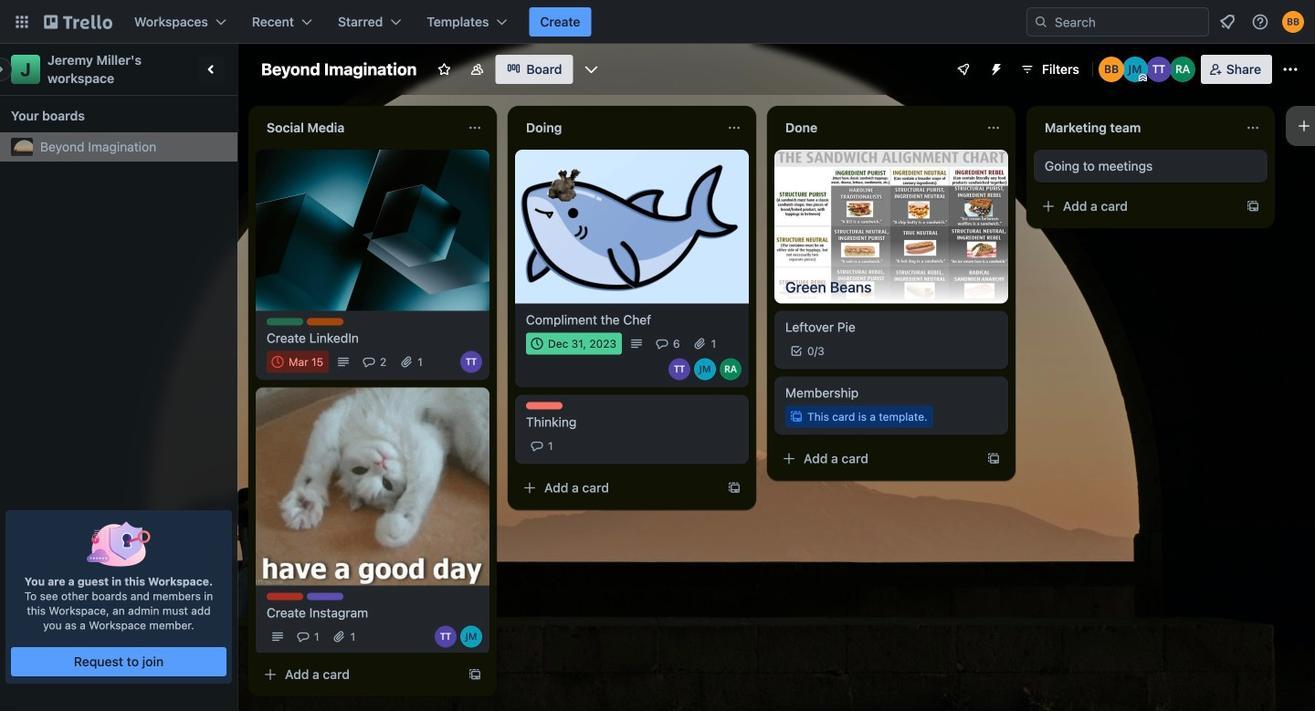 Task type: describe. For each thing, give the bounding box(es) containing it.
0 notifications image
[[1216, 11, 1238, 33]]

1 vertical spatial ruby anderson (rubyanderson7) image
[[720, 358, 742, 380]]

show menu image
[[1281, 60, 1300, 79]]

search image
[[1034, 15, 1048, 29]]

color: orange, title: none image
[[307, 318, 343, 326]]

bob builder (bobbuilder40) image
[[1098, 57, 1124, 82]]

color: red, title: none image
[[267, 593, 303, 600]]

back to home image
[[44, 7, 112, 37]]

primary element
[[0, 0, 1315, 44]]

workspace navigation collapse icon image
[[199, 57, 225, 82]]

automation image
[[982, 55, 1007, 80]]

Search field
[[1027, 7, 1209, 37]]

this member is an admin of this board. image
[[1139, 74, 1147, 82]]

color: purple, title: none image
[[307, 593, 343, 600]]

power ups image
[[956, 62, 971, 77]]

1 vertical spatial jeremy miller (jeremymiller198) image
[[460, 626, 482, 648]]

color: bold red, title: "thoughts" element
[[526, 402, 563, 410]]

open information menu image
[[1251, 13, 1269, 31]]

customize views image
[[582, 60, 600, 79]]



Task type: locate. For each thing, give the bounding box(es) containing it.
0 horizontal spatial jeremy miller (jeremymiller198) image
[[460, 626, 482, 648]]

1 vertical spatial create from template… image
[[727, 481, 742, 495]]

bob builder (bobbuilder40) image
[[1282, 11, 1304, 33]]

2 horizontal spatial create from template… image
[[986, 452, 1001, 466]]

https://media1.giphy.com/media/3ov9jucrjra1ggg9vu/100w.gif?cid=ad960664cgd8q560jl16i4tqsq6qk30rgh2t6st4j6ihzo35&ep=v1_stickers_search&rid=100w.gif&ct=s image
[[537, 149, 598, 209]]

ruby anderson (rubyanderson7) image right jeremy miller (jeremymiller198) image
[[720, 358, 742, 380]]

Board name text field
[[252, 55, 426, 84]]

color: green, title: none image
[[267, 318, 303, 326]]

1 horizontal spatial jeremy miller (jeremymiller198) image
[[1122, 57, 1148, 82]]

2 vertical spatial create from template… image
[[468, 668, 482, 682]]

jeremy miller (jeremymiller198) image
[[1122, 57, 1148, 82], [460, 626, 482, 648]]

jeremy miller (jeremymiller198) image
[[694, 358, 716, 380]]

0 vertical spatial jeremy miller (jeremymiller198) image
[[1122, 57, 1148, 82]]

None text field
[[256, 113, 460, 142], [515, 113, 720, 142], [774, 113, 979, 142], [1034, 113, 1238, 142], [256, 113, 460, 142], [515, 113, 720, 142], [774, 113, 979, 142], [1034, 113, 1238, 142]]

0 horizontal spatial ruby anderson (rubyanderson7) image
[[720, 358, 742, 380]]

create from template… image
[[1246, 199, 1260, 214]]

0 vertical spatial create from template… image
[[986, 452, 1001, 466]]

None checkbox
[[267, 351, 329, 373]]

ruby anderson (rubyanderson7) image
[[1170, 57, 1195, 82], [720, 358, 742, 380]]

1 horizontal spatial ruby anderson (rubyanderson7) image
[[1170, 57, 1195, 82]]

your boards with 1 items element
[[11, 105, 217, 127]]

ruby anderson (rubyanderson7) image right this member is an admin of this board. image
[[1170, 57, 1195, 82]]

workspace visible image
[[470, 62, 484, 77]]

create from template… image
[[986, 452, 1001, 466], [727, 481, 742, 495], [468, 668, 482, 682]]

1 horizontal spatial create from template… image
[[727, 481, 742, 495]]

star or unstar board image
[[437, 62, 452, 77]]

0 horizontal spatial create from template… image
[[468, 668, 482, 682]]

terry turtle (terryturtle) image
[[1146, 57, 1172, 82], [460, 351, 482, 373], [669, 358, 690, 380], [435, 626, 457, 648]]

0 vertical spatial ruby anderson (rubyanderson7) image
[[1170, 57, 1195, 82]]

None checkbox
[[526, 333, 622, 355]]



Task type: vqa. For each thing, say whether or not it's contained in the screenshot.
James Peterson (jamespeterson93) image inside Primary element
no



